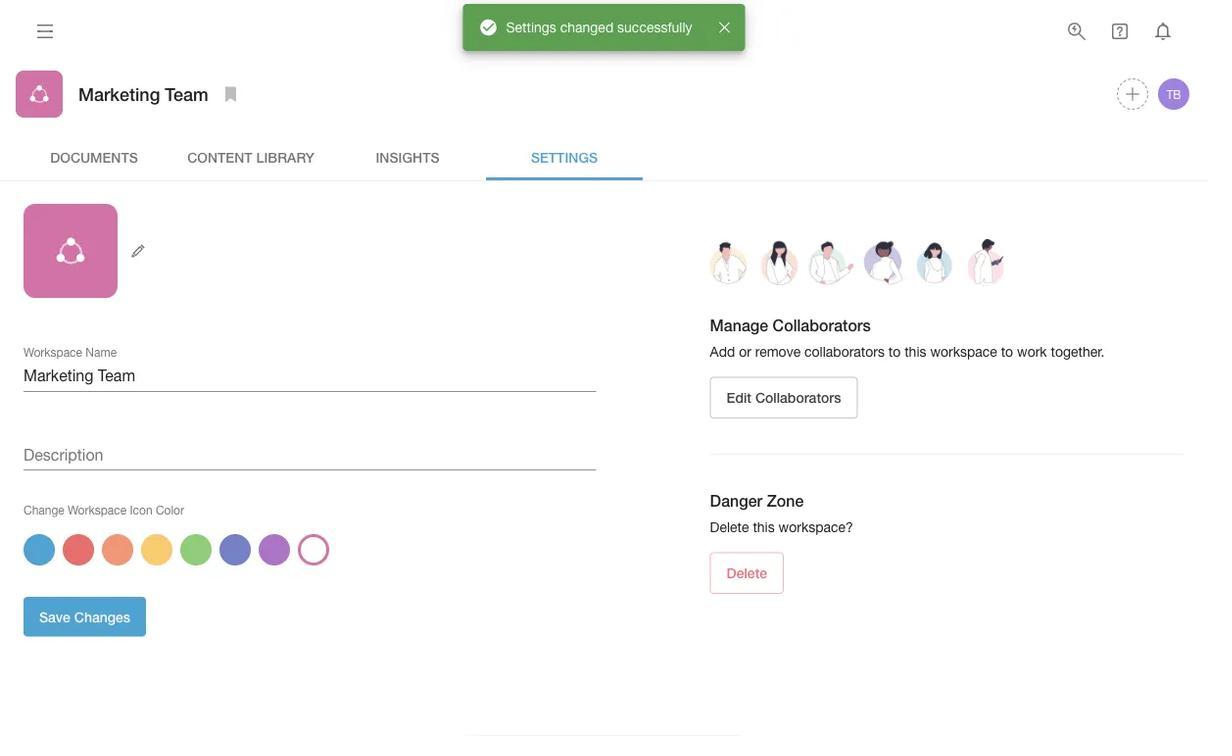 Task type: locate. For each thing, give the bounding box(es) containing it.
this left the workspace
[[905, 344, 927, 360]]

1 horizontal spatial to
[[1002, 344, 1014, 360]]

this inside danger zone delete this workspace?
[[753, 519, 775, 535]]

edit collaborators
[[727, 390, 842, 406]]

bookmark image
[[219, 82, 243, 106]]

team
[[165, 83, 209, 104]]

change workspace icon color
[[24, 503, 184, 517]]

insights
[[376, 149, 440, 165]]

workspace left icon on the bottom left
[[68, 503, 127, 517]]

workspace
[[24, 345, 82, 359], [68, 503, 127, 517]]

2 to from the left
[[1002, 344, 1014, 360]]

0 horizontal spatial this
[[753, 519, 775, 535]]

collaborators
[[773, 316, 871, 335], [756, 390, 842, 406]]

successfully
[[618, 19, 693, 35]]

0 vertical spatial delete
[[710, 519, 750, 535]]

to
[[889, 344, 901, 360], [1002, 344, 1014, 360]]

1 vertical spatial this
[[753, 519, 775, 535]]

1 vertical spatial settings
[[531, 149, 598, 165]]

together.
[[1052, 344, 1105, 360]]

marketing team
[[78, 83, 209, 104]]

1 vertical spatial workspace
[[68, 503, 127, 517]]

Workspace Description text field
[[24, 439, 597, 471]]

delete down danger zone delete this workspace?
[[727, 565, 768, 582]]

settings inside tab list
[[531, 149, 598, 165]]

collaborators up the collaborators
[[773, 316, 871, 335]]

collaborators inside button
[[756, 390, 842, 406]]

delete
[[710, 519, 750, 535], [727, 565, 768, 582]]

workspace left name
[[24, 345, 82, 359]]

settings
[[506, 19, 557, 35], [531, 149, 598, 165]]

tab list
[[16, 133, 1193, 180]]

delete down danger
[[710, 519, 750, 535]]

0 vertical spatial settings
[[506, 19, 557, 35]]

name
[[86, 345, 117, 359]]

0 vertical spatial this
[[905, 344, 927, 360]]

save changes
[[39, 609, 131, 625]]

changes
[[74, 609, 131, 625]]

icon
[[130, 503, 153, 517]]

1 vertical spatial collaborators
[[756, 390, 842, 406]]

1 to from the left
[[889, 344, 901, 360]]

1 horizontal spatial this
[[905, 344, 927, 360]]

collaborators down 'remove'
[[756, 390, 842, 406]]

marketing
[[78, 83, 160, 104]]

1 vertical spatial delete
[[727, 565, 768, 582]]

to left work on the top of the page
[[1002, 344, 1014, 360]]

0 vertical spatial collaborators
[[773, 316, 871, 335]]

this inside manage collaborators add or remove collaborators to this workspace to work together.
[[905, 344, 927, 360]]

this
[[905, 344, 927, 360], [753, 519, 775, 535]]

danger zone delete this workspace?
[[710, 492, 854, 535]]

delete inside danger zone delete this workspace?
[[710, 519, 750, 535]]

add
[[710, 344, 736, 360]]

settings for settings changed successfully
[[506, 19, 557, 35]]

danger
[[710, 492, 763, 510]]

collaborators inside manage collaborators add or remove collaborators to this workspace to work together.
[[773, 316, 871, 335]]

settings inside alert
[[506, 19, 557, 35]]

manage
[[710, 316, 769, 335]]

0 horizontal spatial to
[[889, 344, 901, 360]]

this down zone
[[753, 519, 775, 535]]

edit
[[727, 390, 752, 406]]

tab list containing documents
[[16, 133, 1193, 180]]

remove
[[756, 344, 801, 360]]

to right the collaborators
[[889, 344, 901, 360]]



Task type: describe. For each thing, give the bounding box(es) containing it.
insights link
[[329, 133, 486, 180]]

Workspace Name text field
[[24, 361, 597, 392]]

workspace name
[[24, 345, 117, 359]]

settings changed successfully
[[506, 19, 693, 35]]

documents
[[50, 149, 138, 165]]

collaborators for manage
[[773, 316, 871, 335]]

save
[[39, 609, 70, 625]]

zone
[[767, 492, 804, 510]]

settings changed successfully alert
[[463, 4, 746, 51]]

change
[[24, 503, 64, 517]]

workspace?
[[779, 519, 854, 535]]

content
[[187, 149, 253, 165]]

settings for settings
[[531, 149, 598, 165]]

tb
[[1167, 87, 1182, 101]]

library
[[256, 149, 315, 165]]

documents link
[[16, 133, 173, 180]]

tb button
[[1156, 75, 1193, 113]]

delete inside button
[[727, 565, 768, 582]]

or
[[739, 344, 752, 360]]

changed
[[561, 19, 614, 35]]

content library
[[187, 149, 315, 165]]

collaborators
[[805, 344, 885, 360]]

delete button
[[710, 553, 784, 594]]

workspace
[[931, 344, 998, 360]]

collaborators for edit
[[756, 390, 842, 406]]

color
[[156, 503, 184, 517]]

manage collaborators add or remove collaborators to this workspace to work together.
[[710, 316, 1105, 360]]

work
[[1018, 344, 1048, 360]]

save changes button
[[24, 597, 146, 637]]

content library link
[[173, 133, 329, 180]]

0 vertical spatial workspace
[[24, 345, 82, 359]]

settings link
[[486, 133, 643, 180]]

edit collaborators button
[[710, 377, 858, 419]]



Task type: vqa. For each thing, say whether or not it's contained in the screenshot.
Danger
yes



